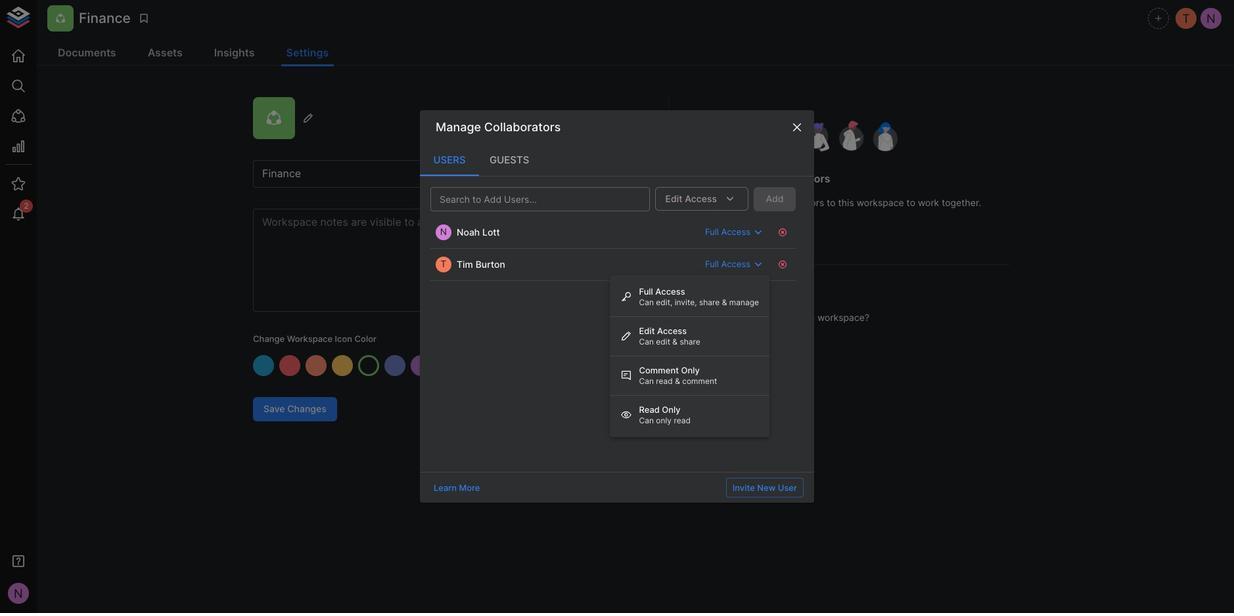 Task type: locate. For each thing, give the bounding box(es) containing it.
color
[[355, 334, 377, 344]]

guests
[[490, 154, 529, 166]]

2 horizontal spatial n
[[1207, 11, 1216, 26]]

can inside 'comment only can read & comment'
[[639, 377, 654, 387]]

share right edit
[[680, 337, 701, 347]]

can for comment
[[639, 377, 654, 387]]

1 vertical spatial n
[[440, 227, 447, 237]]

0 vertical spatial only
[[681, 365, 700, 376]]

collaborators up collaborators
[[762, 172, 831, 185]]

edit
[[656, 337, 671, 347]]

0 vertical spatial read
[[656, 377, 673, 387]]

can left edit
[[639, 337, 654, 347]]

& inside full access can edit, invite, share & manage
[[722, 298, 727, 308]]

2 vertical spatial n
[[14, 587, 23, 601]]

0 vertical spatial &
[[722, 298, 727, 308]]

permanently delete button
[[701, 335, 809, 359]]

access left or
[[685, 193, 717, 204]]

can down read
[[639, 416, 654, 426]]

read right only
[[674, 416, 691, 426]]

1 horizontal spatial t
[[1183, 11, 1190, 26]]

&
[[722, 298, 727, 308], [673, 337, 678, 347], [675, 377, 680, 387]]

Search to Add Users... text field
[[435, 191, 624, 208]]

changes
[[287, 404, 327, 415]]

access inside "button"
[[685, 193, 717, 204]]

t inside dialog
[[441, 259, 447, 269]]

together.
[[942, 197, 982, 208]]

1 horizontal spatial only
[[681, 365, 700, 376]]

2 vertical spatial edit
[[639, 326, 655, 337]]

edit down or
[[711, 226, 729, 237]]

0 vertical spatial share
[[699, 298, 720, 308]]

invite
[[733, 483, 755, 493]]

1 vertical spatial full access
[[705, 259, 751, 270]]

only
[[681, 365, 700, 376], [662, 405, 681, 415]]

2 full access button from the top
[[702, 254, 770, 275]]

manage collaborators
[[436, 120, 561, 134], [718, 172, 831, 185]]

to right collaborators
[[827, 197, 836, 208]]

share inside edit access can edit & share
[[680, 337, 701, 347]]

share for edit access
[[680, 337, 701, 347]]

1 horizontal spatial this
[[839, 197, 854, 208]]

2 vertical spatial &
[[675, 377, 680, 387]]

share
[[699, 298, 720, 308], [680, 337, 701, 347]]

settings
[[286, 46, 329, 59]]

to right want
[[758, 313, 767, 324]]

full access button down or
[[702, 222, 770, 243]]

full access for tim burton
[[705, 259, 751, 270]]

edit for edit collaborators
[[711, 226, 729, 237]]

settings link
[[281, 41, 334, 66]]

invite new user
[[733, 483, 797, 493]]

save changes button
[[253, 398, 337, 422]]

read
[[656, 377, 673, 387], [674, 416, 691, 426]]

manage collaborators up guests button
[[436, 120, 561, 134]]

only inside the read only can only read
[[662, 405, 681, 415]]

4 can from the top
[[639, 416, 654, 426]]

1 full access from the top
[[705, 227, 751, 238]]

& up you
[[722, 298, 727, 308]]

2 vertical spatial collaborators
[[731, 226, 791, 237]]

& inside 'comment only can read & comment'
[[675, 377, 680, 387]]

this right delete
[[799, 313, 815, 324]]

0 vertical spatial manage
[[436, 120, 481, 134]]

0 vertical spatial edit
[[666, 193, 683, 204]]

noah lott
[[457, 227, 500, 238]]

1 vertical spatial full access button
[[702, 254, 770, 275]]

0 horizontal spatial read
[[656, 377, 673, 387]]

0 horizontal spatial n
[[14, 587, 23, 601]]

full access
[[705, 227, 751, 238], [705, 259, 751, 270]]

this left workspace
[[839, 197, 854, 208]]

add or remove collaborators to this workspace to work together.
[[701, 197, 982, 208]]

collaborators down remove
[[731, 226, 791, 237]]

1 vertical spatial full
[[705, 259, 719, 270]]

manage collaborators up collaborators
[[718, 172, 831, 185]]

zone
[[758, 287, 784, 300]]

tab list
[[420, 144, 814, 176]]

collaborators
[[484, 120, 561, 134], [762, 172, 831, 185], [731, 226, 791, 237]]

edit collaborators button
[[701, 220, 801, 244]]

do you want to delete this workspace?
[[701, 313, 870, 324]]

access up danger
[[721, 259, 751, 270]]

more
[[459, 483, 480, 493]]

1 vertical spatial edit
[[711, 226, 729, 237]]

0 horizontal spatial this
[[799, 313, 815, 324]]

0 horizontal spatial to
[[758, 313, 767, 324]]

2 full access from the top
[[705, 259, 751, 270]]

0 horizontal spatial manage
[[436, 120, 481, 134]]

2 vertical spatial full
[[639, 287, 653, 297]]

share inside full access can edit, invite, share & manage
[[699, 298, 720, 308]]

can inside full access can edit, invite, share & manage
[[639, 298, 654, 308]]

to
[[827, 197, 836, 208], [907, 197, 916, 208], [758, 313, 767, 324]]

manage collaborators inside dialog
[[436, 120, 561, 134]]

edit up the comment
[[639, 326, 655, 337]]

access down or
[[721, 227, 751, 238]]

n button
[[1199, 6, 1224, 31], [4, 580, 33, 609]]

manage
[[729, 298, 759, 308]]

& inside edit access can edit & share
[[673, 337, 678, 347]]

full access down or
[[705, 227, 751, 238]]

1 vertical spatial &
[[673, 337, 678, 347]]

tim
[[457, 259, 473, 270]]

learn
[[434, 483, 457, 493]]

0 horizontal spatial edit
[[639, 326, 655, 337]]

full
[[705, 227, 719, 238], [705, 259, 719, 270], [639, 287, 653, 297]]

0 vertical spatial full
[[705, 227, 719, 238]]

manage
[[436, 120, 481, 134], [718, 172, 759, 185]]

1 horizontal spatial manage
[[718, 172, 759, 185]]

2 horizontal spatial edit
[[711, 226, 729, 237]]

can
[[639, 298, 654, 308], [639, 337, 654, 347], [639, 377, 654, 387], [639, 416, 654, 426]]

2 can from the top
[[639, 337, 654, 347]]

can down the comment
[[639, 377, 654, 387]]

noah
[[457, 227, 480, 238]]

only for read only
[[662, 405, 681, 415]]

1 full access button from the top
[[702, 222, 770, 243]]

3 can from the top
[[639, 377, 654, 387]]

manage up remove
[[718, 172, 759, 185]]

manage inside manage collaborators dialog
[[436, 120, 481, 134]]

edit access
[[666, 193, 717, 204]]

Workspace notes are visible to all members and guests. text field
[[253, 209, 626, 312]]

1 vertical spatial manage collaborators
[[718, 172, 831, 185]]

access inside edit access can edit & share
[[657, 326, 687, 337]]

0 vertical spatial this
[[839, 197, 854, 208]]

can for read
[[639, 416, 654, 426]]

& down the comment
[[675, 377, 680, 387]]

insights
[[214, 46, 255, 59]]

full access button
[[702, 222, 770, 243], [702, 254, 770, 275]]

1 can from the top
[[639, 298, 654, 308]]

0 horizontal spatial manage collaborators
[[436, 120, 561, 134]]

learn more button
[[431, 478, 483, 499]]

this
[[839, 197, 854, 208], [799, 313, 815, 324]]

can left edit,
[[639, 298, 654, 308]]

share up 'do' at the bottom
[[699, 298, 720, 308]]

0 horizontal spatial only
[[662, 405, 681, 415]]

0 vertical spatial t
[[1183, 11, 1190, 26]]

full access button for tim burton
[[702, 254, 770, 275]]

can inside edit access can edit & share
[[639, 337, 654, 347]]

access for full access button associated with noah lott
[[721, 227, 751, 238]]

access up edit
[[657, 326, 687, 337]]

0 vertical spatial collaborators
[[484, 120, 561, 134]]

1 vertical spatial this
[[799, 313, 815, 324]]

edit left add
[[666, 193, 683, 204]]

manage up users button
[[436, 120, 481, 134]]

tab list containing users
[[420, 144, 814, 176]]

1 horizontal spatial edit
[[666, 193, 683, 204]]

edit
[[666, 193, 683, 204], [711, 226, 729, 237], [639, 326, 655, 337]]

manage collaborators dialog
[[420, 110, 814, 504]]

change workspace icon color
[[253, 334, 377, 344]]

add
[[701, 197, 719, 208]]

edit inside "button"
[[666, 193, 683, 204]]

t
[[1183, 11, 1190, 26], [441, 259, 447, 269]]

only inside 'comment only can read & comment'
[[681, 365, 700, 376]]

collaborators up the guests at the top of the page
[[484, 120, 561, 134]]

0 vertical spatial full access button
[[702, 222, 770, 243]]

access up edit,
[[656, 287, 685, 297]]

1 vertical spatial n button
[[4, 580, 33, 609]]

collaborators
[[768, 197, 825, 208]]

1 vertical spatial read
[[674, 416, 691, 426]]

edit for edit access
[[666, 193, 683, 204]]

full for noah lott
[[705, 227, 719, 238]]

full down add
[[705, 227, 719, 238]]

full up full access can edit, invite, share & manage
[[705, 259, 719, 270]]

n inside dialog
[[440, 227, 447, 237]]

n
[[1207, 11, 1216, 26], [440, 227, 447, 237], [14, 587, 23, 601]]

read down the comment
[[656, 377, 673, 387]]

only up comment
[[681, 365, 700, 376]]

want
[[734, 313, 755, 324]]

can inside the read only can only read
[[639, 416, 654, 426]]

permanently
[[711, 341, 767, 352]]

read inside the read only can only read
[[674, 416, 691, 426]]

icon
[[335, 334, 352, 344]]

assets
[[148, 46, 183, 59]]

share for full access
[[699, 298, 720, 308]]

1 vertical spatial t
[[441, 259, 447, 269]]

1 vertical spatial share
[[680, 337, 701, 347]]

to left work
[[907, 197, 916, 208]]

access
[[685, 193, 717, 204], [721, 227, 751, 238], [721, 259, 751, 270], [656, 287, 685, 297], [657, 326, 687, 337]]

& for only
[[675, 377, 680, 387]]

1 horizontal spatial manage collaborators
[[718, 172, 831, 185]]

& right edit
[[673, 337, 678, 347]]

access for tim burton full access button
[[721, 259, 751, 270]]

full inside full access can edit, invite, share & manage
[[639, 287, 653, 297]]

full up edit access can edit & share
[[639, 287, 653, 297]]

invite,
[[675, 298, 697, 308]]

full access button up danger
[[702, 254, 770, 275]]

only for comment only
[[681, 365, 700, 376]]

t button
[[1174, 6, 1199, 31]]

change
[[253, 334, 285, 344]]

1 horizontal spatial n
[[440, 227, 447, 237]]

0 vertical spatial manage collaborators
[[436, 120, 561, 134]]

1 horizontal spatial n button
[[1199, 6, 1224, 31]]

only up only
[[662, 405, 681, 415]]

this for to
[[839, 197, 854, 208]]

edit inside button
[[711, 226, 729, 237]]

read inside 'comment only can read & comment'
[[656, 377, 673, 387]]

full access up danger
[[705, 259, 751, 270]]

workspace
[[857, 197, 904, 208]]

0 horizontal spatial t
[[441, 259, 447, 269]]

1 horizontal spatial read
[[674, 416, 691, 426]]

1 vertical spatial only
[[662, 405, 681, 415]]

0 vertical spatial full access
[[705, 227, 751, 238]]

remove
[[733, 197, 765, 208]]

0 vertical spatial n
[[1207, 11, 1216, 26]]



Task type: describe. For each thing, give the bounding box(es) containing it.
workspace
[[287, 334, 333, 344]]

full access for noah lott
[[705, 227, 751, 238]]

burton
[[476, 259, 505, 270]]

can for edit
[[639, 337, 654, 347]]

0 vertical spatial n button
[[1199, 6, 1224, 31]]

new
[[757, 483, 776, 493]]

n for the leftmost n button
[[14, 587, 23, 601]]

edit access button
[[655, 187, 749, 211]]

workspace?
[[818, 313, 870, 324]]

do
[[701, 313, 713, 324]]

n for topmost n button
[[1207, 11, 1216, 26]]

edit,
[[656, 298, 673, 308]]

edit collaborators
[[711, 226, 791, 237]]

documents link
[[53, 41, 121, 66]]

collaborators inside dialog
[[484, 120, 561, 134]]

read
[[639, 405, 660, 415]]

danger zone
[[718, 287, 784, 300]]

1 horizontal spatial to
[[827, 197, 836, 208]]

full for tim burton
[[705, 259, 719, 270]]

finance
[[79, 10, 131, 26]]

edit inside edit access can edit & share
[[639, 326, 655, 337]]

only
[[656, 416, 672, 426]]

save
[[264, 404, 285, 415]]

delete
[[769, 313, 797, 324]]

tim burton
[[457, 259, 505, 270]]

2 horizontal spatial to
[[907, 197, 916, 208]]

bookmark image
[[138, 12, 150, 24]]

full access can edit, invite, share & manage
[[639, 287, 759, 308]]

user
[[778, 483, 797, 493]]

& for access
[[673, 337, 678, 347]]

full access button for noah lott
[[702, 222, 770, 243]]

lott
[[483, 227, 500, 238]]

0 horizontal spatial n button
[[4, 580, 33, 609]]

1 vertical spatial collaborators
[[762, 172, 831, 185]]

collaborators inside button
[[731, 226, 791, 237]]

edit access can edit & share
[[639, 326, 701, 347]]

comment
[[639, 365, 679, 376]]

comment only can read & comment
[[639, 365, 717, 387]]

this for delete
[[799, 313, 815, 324]]

assets link
[[142, 41, 188, 66]]

access inside full access can edit, invite, share & manage
[[656, 287, 685, 297]]

you
[[716, 313, 731, 324]]

documents
[[58, 46, 116, 59]]

insights link
[[209, 41, 260, 66]]

users
[[434, 154, 466, 166]]

learn more
[[434, 483, 480, 493]]

read only can only read
[[639, 405, 691, 426]]

or
[[721, 197, 730, 208]]

danger
[[718, 287, 755, 300]]

users button
[[420, 144, 479, 176]]

work
[[918, 197, 940, 208]]

save changes
[[264, 404, 327, 415]]

access for edit access "button"
[[685, 193, 717, 204]]

permanently delete
[[711, 341, 798, 352]]

can for full
[[639, 298, 654, 308]]

guests button
[[479, 144, 540, 176]]

Workspace Name text field
[[253, 160, 626, 188]]

comment
[[683, 377, 717, 387]]

delete
[[770, 341, 798, 352]]

t inside button
[[1183, 11, 1190, 26]]

1 vertical spatial manage
[[718, 172, 759, 185]]



Task type: vqa. For each thing, say whether or not it's contained in the screenshot.


